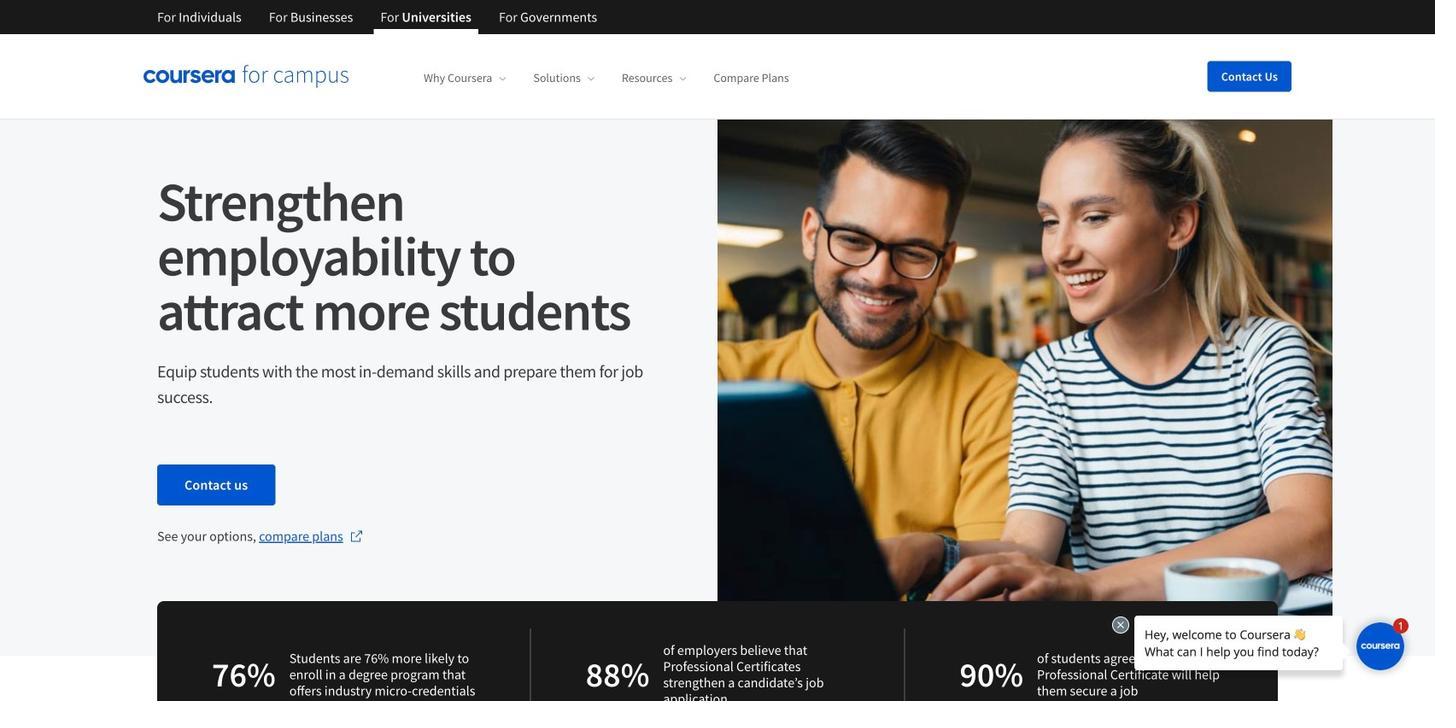 Task type: describe. For each thing, give the bounding box(es) containing it.
coursera for campus image
[[144, 65, 349, 88]]



Task type: vqa. For each thing, say whether or not it's contained in the screenshot.
Coursera For Campus image
yes



Task type: locate. For each thing, give the bounding box(es) containing it.
banner navigation
[[144, 0, 611, 34]]



